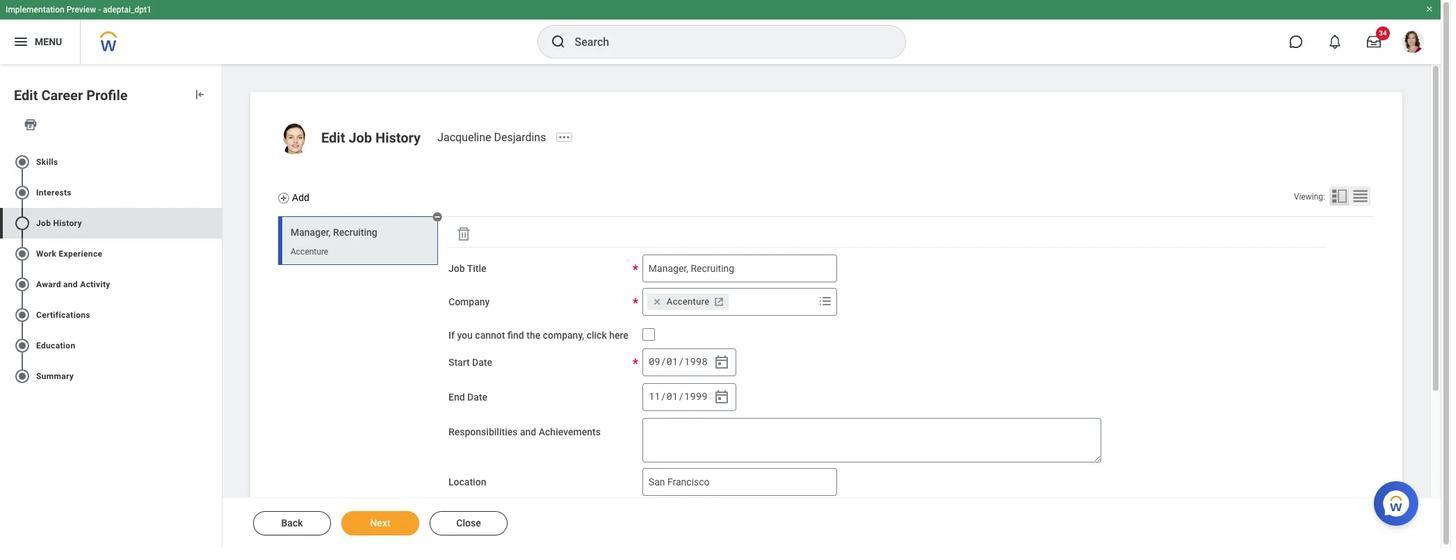 Task type: describe. For each thing, give the bounding box(es) containing it.
profile logan mcneil image
[[1402, 31, 1425, 56]]

interests
[[36, 188, 72, 197]]

history inside list
[[53, 218, 82, 228]]

employee's photo (jacqueline desjardins) image
[[278, 122, 310, 154]]

next
[[370, 518, 391, 529]]

01 for 09
[[667, 355, 678, 368]]

certifications link
[[0, 300, 222, 330]]

implementation
[[6, 5, 64, 15]]

education link
[[0, 330, 222, 361]]

search image
[[550, 33, 567, 50]]

award
[[36, 280, 61, 289]]

company,
[[543, 330, 584, 341]]

close
[[457, 518, 481, 529]]

title
[[467, 263, 487, 274]]

edit for edit career profile
[[14, 87, 38, 104]]

34 button
[[1359, 26, 1391, 57]]

notifications large image
[[1329, 35, 1343, 49]]

click
[[587, 330, 607, 341]]

preview
[[67, 5, 96, 15]]

skills link
[[0, 147, 222, 177]]

x small image
[[650, 295, 664, 309]]

skills
[[36, 157, 58, 167]]

error image for skills
[[208, 154, 222, 170]]

here
[[610, 330, 629, 341]]

work experience
[[36, 249, 102, 259]]

1998
[[685, 355, 708, 368]]

start date group
[[643, 348, 737, 376]]

-
[[98, 5, 101, 15]]

award and activity link
[[0, 269, 222, 300]]

education
[[36, 341, 75, 350]]

start
[[449, 357, 470, 368]]

profile
[[86, 87, 128, 104]]

accenture element
[[667, 296, 710, 308]]

accenture inside option
[[667, 296, 710, 307]]

Toggle to Grid view radio
[[1351, 186, 1371, 206]]

/ right 11
[[661, 390, 667, 403]]

job for job history
[[36, 218, 51, 228]]

error image for work experience
[[208, 245, 222, 262]]

manager, recruiting
[[291, 227, 378, 238]]

menu button
[[0, 19, 80, 64]]

job history link
[[0, 208, 222, 238]]

responsibilities and achievements
[[449, 426, 601, 437]]

print image
[[24, 117, 38, 131]]

09 / 01 / 1998
[[649, 355, 708, 368]]

radio custom image for certifications
[[14, 307, 31, 323]]

jacqueline desjardins
[[438, 131, 546, 144]]

justify image
[[13, 33, 29, 50]]

end date
[[449, 391, 488, 403]]

adeptai_dpt1
[[103, 5, 152, 15]]

activity
[[80, 280, 110, 289]]

job history
[[36, 218, 82, 228]]

manager,
[[291, 227, 331, 238]]

radio custom image for work experience
[[14, 245, 31, 262]]

menu banner
[[0, 0, 1441, 64]]

and for award
[[63, 280, 78, 289]]

back
[[281, 518, 303, 529]]

cannot
[[475, 330, 505, 341]]

34
[[1380, 29, 1388, 37]]

11 / 01 / 1999
[[649, 390, 708, 403]]

ext link image
[[713, 295, 727, 309]]

error image for interests
[[208, 184, 222, 201]]

summary link
[[0, 361, 222, 392]]

error image for summary
[[208, 368, 222, 385]]



Task type: locate. For each thing, give the bounding box(es) containing it.
Responsibilities and Achievements text field
[[643, 418, 1102, 462]]

1 calendar image from the top
[[714, 354, 730, 371]]

1 vertical spatial calendar image
[[714, 389, 730, 405]]

0 horizontal spatial job
[[36, 218, 51, 228]]

calendar image inside end date group
[[714, 389, 730, 405]]

01 inside end date group
[[667, 390, 678, 403]]

1 01 from the top
[[667, 355, 678, 368]]

0 vertical spatial and
[[63, 280, 78, 289]]

viewing:
[[1295, 192, 1326, 202]]

0 vertical spatial radio custom image
[[14, 184, 31, 201]]

calendar image for 09 / 01 / 1998
[[714, 354, 730, 371]]

radio custom image left job history
[[14, 215, 31, 232]]

job
[[349, 129, 372, 146], [36, 218, 51, 228], [449, 263, 465, 274]]

error image inside "interests" link
[[208, 184, 222, 201]]

the
[[527, 330, 541, 341]]

0 vertical spatial history
[[376, 129, 421, 146]]

calendar image inside start date group
[[714, 354, 730, 371]]

accenture, press delete to clear value, ctrl + enter opens in new window. option
[[648, 294, 729, 310]]

1 vertical spatial edit
[[321, 129, 345, 146]]

09
[[649, 355, 661, 368]]

experience
[[59, 249, 102, 259]]

2 radio custom image from the top
[[14, 245, 31, 262]]

action bar region
[[228, 497, 1441, 548]]

prompts image
[[817, 293, 834, 310]]

/
[[661, 355, 667, 368], [678, 355, 684, 368], [661, 390, 667, 403], [678, 390, 684, 403]]

error image for award and activity
[[208, 276, 222, 293]]

company
[[449, 296, 490, 307]]

jacqueline desjardins element
[[438, 131, 555, 144]]

error image inside education link
[[208, 337, 222, 354]]

1 vertical spatial job
[[36, 218, 51, 228]]

0 vertical spatial 01
[[667, 355, 678, 368]]

Job Title text field
[[643, 255, 837, 282]]

error image inside skills link
[[208, 154, 222, 170]]

end date group
[[643, 383, 737, 411]]

list containing skills
[[0, 141, 222, 397]]

certifications
[[36, 310, 90, 320]]

1 horizontal spatial history
[[376, 129, 421, 146]]

0 horizontal spatial history
[[53, 218, 82, 228]]

date right start
[[472, 357, 493, 368]]

error image for certifications
[[208, 307, 222, 323]]

history
[[376, 129, 421, 146], [53, 218, 82, 228]]

/ left 1998
[[678, 355, 684, 368]]

Location text field
[[643, 468, 837, 496]]

0 horizontal spatial accenture
[[291, 247, 328, 257]]

11
[[649, 390, 661, 403]]

1 vertical spatial radio custom image
[[14, 245, 31, 262]]

1 vertical spatial error image
[[208, 368, 222, 385]]

0 vertical spatial accenture
[[291, 247, 328, 257]]

0 vertical spatial calendar image
[[714, 354, 730, 371]]

edit right employee's photo (jacqueline desjardins) at the top of the page
[[321, 129, 345, 146]]

radio custom image for summary
[[14, 368, 31, 385]]

error image for education
[[208, 337, 222, 354]]

edit career profile
[[14, 87, 128, 104]]

edit
[[14, 87, 38, 104], [321, 129, 345, 146]]

menu
[[35, 36, 62, 47]]

date right end
[[468, 391, 488, 403]]

error image
[[208, 245, 222, 262], [208, 368, 222, 385]]

work
[[36, 249, 56, 259]]

0 horizontal spatial and
[[63, 280, 78, 289]]

1 vertical spatial 01
[[667, 390, 678, 403]]

close button
[[430, 511, 508, 536]]

radio custom image inside job history link
[[14, 215, 31, 232]]

next button
[[342, 511, 419, 536]]

2 error image from the top
[[208, 368, 222, 385]]

4 radio custom image from the top
[[14, 337, 31, 354]]

job up work
[[36, 218, 51, 228]]

radio custom image for job history
[[14, 215, 31, 232]]

1 radio custom image from the top
[[14, 184, 31, 201]]

start date
[[449, 357, 493, 368]]

transformation import image
[[193, 88, 207, 102]]

radio custom image inside summary link
[[14, 368, 31, 385]]

find
[[508, 330, 524, 341]]

2 horizontal spatial job
[[449, 263, 465, 274]]

radio custom image inside "interests" link
[[14, 184, 31, 201]]

achievements
[[539, 426, 601, 437]]

accenture
[[291, 247, 328, 257], [667, 296, 710, 307]]

add link
[[278, 191, 310, 205]]

date for 09 / 01 / 1998
[[472, 357, 493, 368]]

calendar image right 1998
[[714, 354, 730, 371]]

radio custom image left award
[[14, 276, 31, 293]]

radio custom image inside work experience link
[[14, 245, 31, 262]]

2 vertical spatial radio custom image
[[14, 307, 31, 323]]

if
[[449, 330, 455, 341]]

and inside award and activity link
[[63, 280, 78, 289]]

1 vertical spatial accenture
[[667, 296, 710, 307]]

career
[[41, 87, 83, 104]]

3 radio custom image from the top
[[14, 276, 31, 293]]

1 error image from the top
[[208, 245, 222, 262]]

0 vertical spatial error image
[[208, 245, 222, 262]]

2 calendar image from the top
[[714, 389, 730, 405]]

responsibilities
[[449, 426, 518, 437]]

delete image
[[456, 225, 472, 242]]

01 right 11
[[667, 390, 678, 403]]

and right award
[[63, 280, 78, 289]]

award and activity
[[36, 280, 110, 289]]

job right employee's photo (jacqueline desjardins) at the top of the page
[[349, 129, 372, 146]]

and left achievements
[[520, 426, 537, 437]]

1 error image from the top
[[208, 154, 222, 170]]

job title
[[449, 263, 487, 274]]

viewing: option group
[[1295, 186, 1375, 209]]

end
[[449, 391, 465, 403]]

radio custom image left certifications
[[14, 307, 31, 323]]

interests link
[[0, 177, 222, 208]]

radio custom image left education
[[14, 337, 31, 354]]

radio custom image left work
[[14, 245, 31, 262]]

close environment banner image
[[1426, 5, 1434, 13]]

desjardins
[[494, 131, 546, 144]]

radio custom image left interests
[[14, 184, 31, 201]]

job for job title
[[449, 263, 465, 274]]

Toggle to List Detail view radio
[[1330, 186, 1350, 206]]

summary
[[36, 371, 74, 381]]

1 vertical spatial and
[[520, 426, 537, 437]]

1 radio custom image from the top
[[14, 154, 31, 170]]

2 vertical spatial job
[[449, 263, 465, 274]]

and
[[63, 280, 78, 289], [520, 426, 537, 437]]

recruiting
[[333, 227, 378, 238]]

edit job history
[[321, 129, 421, 146]]

4 error image from the top
[[208, 307, 222, 323]]

radio custom image for award and activity
[[14, 276, 31, 293]]

1 vertical spatial history
[[53, 218, 82, 228]]

radio custom image
[[14, 184, 31, 201], [14, 245, 31, 262], [14, 307, 31, 323]]

you
[[457, 330, 473, 341]]

0 vertical spatial edit
[[14, 87, 38, 104]]

0 horizontal spatial edit
[[14, 87, 38, 104]]

1999
[[685, 390, 708, 403]]

calendar image for 11 / 01 / 1999
[[714, 389, 730, 405]]

accenture right x small icon
[[667, 296, 710, 307]]

5 radio custom image from the top
[[14, 368, 31, 385]]

0 vertical spatial job
[[349, 129, 372, 146]]

calendar image right 1999
[[714, 389, 730, 405]]

2 radio custom image from the top
[[14, 215, 31, 232]]

error image inside summary link
[[208, 368, 222, 385]]

radio custom image for interests
[[14, 184, 31, 201]]

radio custom image for skills
[[14, 154, 31, 170]]

3 radio custom image from the top
[[14, 307, 31, 323]]

01
[[667, 355, 678, 368], [667, 390, 678, 403]]

work experience link
[[0, 238, 222, 269]]

location
[[449, 476, 487, 487]]

01 inside start date group
[[667, 355, 678, 368]]

accenture down manager,
[[291, 247, 328, 257]]

jacqueline
[[438, 131, 491, 144]]

2 error image from the top
[[208, 184, 222, 201]]

radio custom image left skills
[[14, 154, 31, 170]]

1 horizontal spatial edit
[[321, 129, 345, 146]]

01 right 09
[[667, 355, 678, 368]]

edit up print icon
[[14, 87, 38, 104]]

/ right 09
[[661, 355, 667, 368]]

error image inside certifications link
[[208, 307, 222, 323]]

calendar image
[[714, 354, 730, 371], [714, 389, 730, 405]]

1 horizontal spatial accenture
[[667, 296, 710, 307]]

5 error image from the top
[[208, 337, 222, 354]]

error image inside award and activity link
[[208, 276, 222, 293]]

date for 11 / 01 / 1999
[[468, 391, 488, 403]]

job left title
[[449, 263, 465, 274]]

list
[[0, 141, 222, 397]]

implementation preview -   adeptai_dpt1
[[6, 5, 152, 15]]

1 horizontal spatial job
[[349, 129, 372, 146]]

Search Workday  search field
[[575, 26, 877, 57]]

2 01 from the top
[[667, 390, 678, 403]]

0 vertical spatial date
[[472, 357, 493, 368]]

inbox large image
[[1368, 35, 1382, 49]]

date
[[472, 357, 493, 368], [468, 391, 488, 403]]

radio custom image
[[14, 154, 31, 170], [14, 215, 31, 232], [14, 276, 31, 293], [14, 337, 31, 354], [14, 368, 31, 385]]

radio custom image for education
[[14, 337, 31, 354]]

edit for edit job history
[[321, 129, 345, 146]]

1 vertical spatial date
[[468, 391, 488, 403]]

error image
[[208, 154, 222, 170], [208, 184, 222, 201], [208, 276, 222, 293], [208, 307, 222, 323], [208, 337, 222, 354]]

radio custom image left summary
[[14, 368, 31, 385]]

history up work experience
[[53, 218, 82, 228]]

radio custom image inside certifications link
[[14, 307, 31, 323]]

history left jacqueline
[[376, 129, 421, 146]]

back button
[[253, 511, 331, 536]]

job inside list
[[36, 218, 51, 228]]

/ left 1999
[[678, 390, 684, 403]]

01 for 11
[[667, 390, 678, 403]]

if you cannot find the company, click here
[[449, 330, 629, 341]]

add
[[292, 192, 310, 203]]

1 horizontal spatial and
[[520, 426, 537, 437]]

and for responsibilities
[[520, 426, 537, 437]]

3 error image from the top
[[208, 276, 222, 293]]



Task type: vqa. For each thing, say whether or not it's contained in the screenshot.
the Audit related to Audit Task
no



